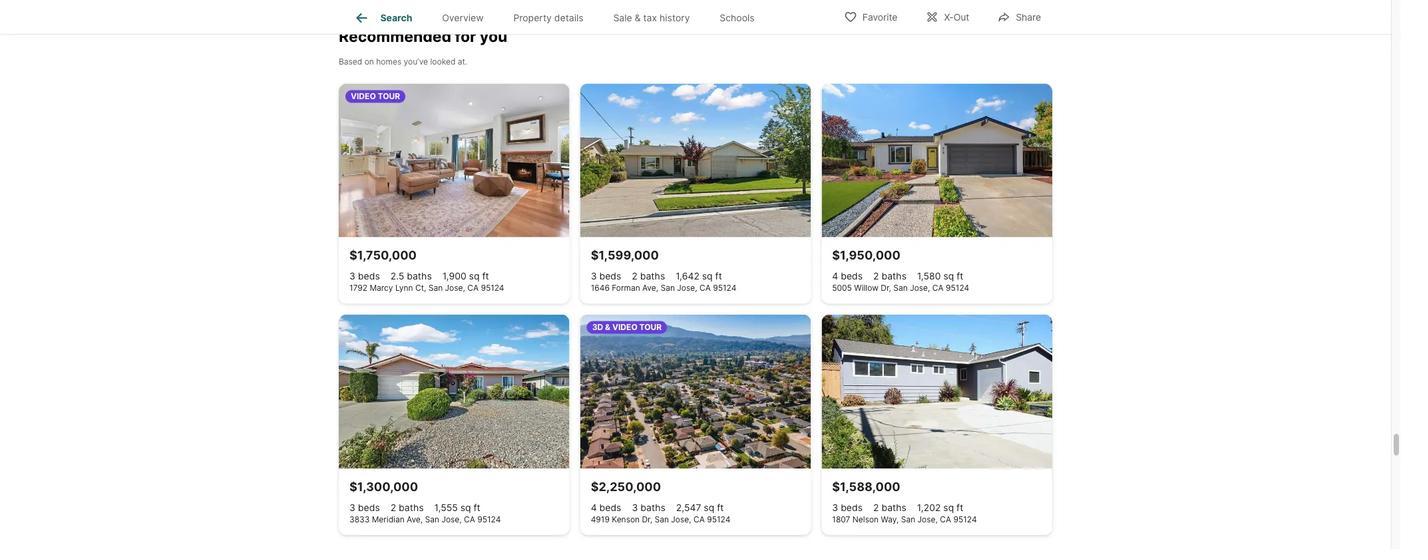 Task type: locate. For each thing, give the bounding box(es) containing it.
ca down 1,580 sq ft
[[933, 284, 944, 293]]

& inside tab
[[635, 12, 641, 23]]

san right forman
[[661, 284, 675, 293]]

ft right 2,547
[[717, 502, 724, 513]]

ave, right meridian
[[407, 515, 423, 524]]

1 vertical spatial video
[[613, 323, 638, 332]]

sale
[[614, 12, 632, 23]]

1 vertical spatial 4
[[591, 502, 597, 513]]

1 horizontal spatial video
[[613, 323, 638, 332]]

baths up 5005 willow dr, san jose, ca 95124
[[882, 271, 907, 282]]

$1,750,000
[[350, 248, 417, 263]]

0 vertical spatial ave,
[[643, 284, 659, 293]]

95124 down the 1,555 sq ft
[[478, 515, 501, 524]]

ave,
[[643, 284, 659, 293], [407, 515, 423, 524]]

2
[[632, 271, 638, 282], [874, 271, 880, 282], [391, 502, 396, 513], [874, 502, 879, 513]]

1,900 sq ft
[[443, 271, 489, 282]]

tour
[[378, 92, 400, 101], [640, 323, 662, 332]]

3 up 1807
[[833, 502, 839, 513]]

1 horizontal spatial ave,
[[643, 284, 659, 293]]

3 for $1,300,000
[[350, 502, 356, 513]]

beds
[[358, 271, 380, 282], [600, 271, 622, 282], [841, 271, 863, 282], [358, 502, 380, 513], [600, 502, 622, 513], [841, 502, 863, 513]]

2 for $1,300,000
[[391, 502, 396, 513]]

way,
[[881, 515, 899, 524]]

2 baths
[[632, 271, 665, 282], [874, 271, 907, 282], [391, 502, 424, 513], [874, 502, 907, 513]]

2 baths for $1,950,000
[[874, 271, 907, 282]]

95124 for $1,588,000
[[954, 515, 977, 524]]

3 up kenson
[[632, 502, 638, 513]]

3 beds up 1807
[[833, 502, 863, 513]]

baths up 4919 kenson dr, san jose, ca 95124
[[641, 502, 666, 513]]

video
[[351, 92, 376, 101], [613, 323, 638, 332]]

dr,
[[881, 284, 892, 293], [642, 515, 653, 524]]

4 up 5005 in the bottom of the page
[[833, 271, 839, 282]]

san right willow
[[894, 284, 908, 293]]

95124 down 1,642 sq ft
[[713, 284, 737, 293]]

baths up way,
[[882, 502, 907, 513]]

baths
[[407, 271, 432, 282], [641, 271, 665, 282], [882, 271, 907, 282], [399, 502, 424, 513], [641, 502, 666, 513], [882, 502, 907, 513]]

ft right 1,642
[[716, 271, 722, 282]]

beds up 3833
[[358, 502, 380, 513]]

photo of 1792 marcy lynn ct, san jose, ca 95124 image
[[339, 84, 570, 238]]

schools tab
[[705, 2, 770, 34]]

1 vertical spatial &
[[605, 323, 611, 332]]

1,642
[[676, 271, 700, 282]]

3833
[[350, 515, 370, 524]]

baths up "ct,"
[[407, 271, 432, 282]]

video down on
[[351, 92, 376, 101]]

ft for $1,588,000
[[957, 502, 964, 513]]

2 for $1,588,000
[[874, 502, 879, 513]]

2,547
[[676, 502, 702, 513]]

1 vertical spatial 4 beds
[[591, 502, 622, 513]]

3
[[350, 271, 356, 282], [591, 271, 597, 282], [350, 502, 356, 513], [632, 502, 638, 513], [833, 502, 839, 513]]

baths for $1,750,000
[[407, 271, 432, 282]]

2 up willow
[[874, 271, 880, 282]]

baths up the 1646 forman ave, san jose, ca 95124
[[641, 271, 665, 282]]

you've
[[404, 57, 428, 66]]

sq right 1,642
[[702, 271, 713, 282]]

photo of 4919 kenson dr, san jose, ca 95124 image
[[581, 315, 811, 469]]

forman
[[612, 284, 640, 293]]

ct,
[[416, 284, 426, 293]]

1,202
[[918, 502, 941, 513]]

at.
[[458, 57, 468, 66]]

1 horizontal spatial &
[[635, 12, 641, 23]]

jose, down 1,642
[[678, 284, 698, 293]]

sq right 1,900
[[469, 271, 480, 282]]

5005 willow dr, san jose, ca 95124
[[833, 284, 970, 293]]

sq right '1,580'
[[944, 271, 955, 282]]

4 for $1,950,000
[[833, 271, 839, 282]]

2 for $1,950,000
[[874, 271, 880, 282]]

2 baths up 3833 meridian ave, san jose, ca 95124
[[391, 502, 424, 513]]

tour down the 1646 forman ave, san jose, ca 95124
[[640, 323, 662, 332]]

1,580
[[918, 271, 941, 282]]

3 up 1792
[[350, 271, 356, 282]]

3 beds for $1,588,000
[[833, 502, 863, 513]]

jose,
[[445, 284, 465, 293], [678, 284, 698, 293], [911, 284, 931, 293], [442, 515, 462, 524], [672, 515, 692, 524], [918, 515, 938, 524]]

san right "ct,"
[[429, 284, 443, 293]]

jose, for $1,599,000
[[678, 284, 698, 293]]

4 beds
[[833, 271, 863, 282], [591, 502, 622, 513]]

1 horizontal spatial tour
[[640, 323, 662, 332]]

0 vertical spatial video
[[351, 92, 376, 101]]

ave, right forman
[[643, 284, 659, 293]]

95124 down 1,202 sq ft
[[954, 515, 977, 524]]

san down 3 baths
[[655, 515, 669, 524]]

0 horizontal spatial 4
[[591, 502, 597, 513]]

video tour
[[351, 92, 400, 101]]

based
[[339, 57, 362, 66]]

dr, down 3 baths
[[642, 515, 653, 524]]

1 horizontal spatial dr,
[[881, 284, 892, 293]]

95124 down 2,547 sq ft
[[707, 515, 731, 524]]

4 beds up 5005 in the bottom of the page
[[833, 271, 863, 282]]

beds for $2,250,000
[[600, 502, 622, 513]]

0 vertical spatial tour
[[378, 92, 400, 101]]

sq right 1,555 on the left of the page
[[461, 502, 471, 513]]

tour down homes
[[378, 92, 400, 101]]

photo of 3833 meridian ave, san jose, ca 95124 image
[[339, 315, 570, 469]]

3 up 3833
[[350, 502, 356, 513]]

2 up forman
[[632, 271, 638, 282]]

1 horizontal spatial 4
[[833, 271, 839, 282]]

1792 marcy lynn ct, san jose, ca 95124
[[350, 284, 505, 293]]

jose, down 1,900
[[445, 284, 465, 293]]

5005
[[833, 284, 852, 293]]

0 vertical spatial &
[[635, 12, 641, 23]]

0 horizontal spatial ave,
[[407, 515, 423, 524]]

2.5
[[391, 271, 404, 282]]

4 beds for $2,250,000
[[591, 502, 622, 513]]

property
[[514, 12, 552, 23]]

ca for $1,950,000
[[933, 284, 944, 293]]

&
[[635, 12, 641, 23], [605, 323, 611, 332]]

3 beds
[[350, 271, 380, 282], [591, 271, 622, 282], [350, 502, 380, 513], [833, 502, 863, 513]]

3 beds for $1,300,000
[[350, 502, 380, 513]]

4 up "4919"
[[591, 502, 597, 513]]

sq right 2,547
[[704, 502, 715, 513]]

1 vertical spatial ave,
[[407, 515, 423, 524]]

ft right 1,202
[[957, 502, 964, 513]]

& for video
[[605, 323, 611, 332]]

sq for $1,588,000
[[944, 502, 954, 513]]

ft for $1,950,000
[[957, 271, 964, 282]]

ca
[[468, 284, 479, 293], [700, 284, 711, 293], [933, 284, 944, 293], [464, 515, 475, 524], [694, 515, 705, 524], [941, 515, 952, 524]]

beds for $1,599,000
[[600, 271, 622, 282]]

on
[[365, 57, 374, 66]]

tab list
[[339, 0, 781, 34]]

1 horizontal spatial 4 beds
[[833, 271, 863, 282]]

san for $1,950,000
[[894, 284, 908, 293]]

& right 3d on the left of page
[[605, 323, 611, 332]]

3 beds up 3833
[[350, 502, 380, 513]]

ft right '1,580'
[[957, 271, 964, 282]]

0 horizontal spatial dr,
[[642, 515, 653, 524]]

0 horizontal spatial 4 beds
[[591, 502, 622, 513]]

ft
[[482, 271, 489, 282], [716, 271, 722, 282], [957, 271, 964, 282], [474, 502, 481, 513], [717, 502, 724, 513], [957, 502, 964, 513]]

95124 down 1,580 sq ft
[[946, 284, 970, 293]]

sale & tax history
[[614, 12, 690, 23]]

tab list containing search
[[339, 0, 781, 34]]

recommended
[[339, 27, 452, 46]]

ca down 1,202 sq ft
[[941, 515, 952, 524]]

95124 for $1,950,000
[[946, 284, 970, 293]]

3 baths
[[632, 502, 666, 513]]

recommended for you
[[339, 27, 508, 46]]

sq
[[469, 271, 480, 282], [702, 271, 713, 282], [944, 271, 955, 282], [461, 502, 471, 513], [704, 502, 715, 513], [944, 502, 954, 513]]

beds up 1646
[[600, 271, 622, 282]]

$1,300,000
[[350, 479, 418, 494]]

1,900
[[443, 271, 467, 282]]

beds up 1807
[[841, 502, 863, 513]]

4
[[833, 271, 839, 282], [591, 502, 597, 513]]

jose, for $1,300,000
[[442, 515, 462, 524]]

0 horizontal spatial video
[[351, 92, 376, 101]]

search
[[381, 12, 413, 23]]

ca down 2,547 sq ft
[[694, 515, 705, 524]]

ft for $1,599,000
[[716, 271, 722, 282]]

beds up 5005 in the bottom of the page
[[841, 271, 863, 282]]

& for tax
[[635, 12, 641, 23]]

0 vertical spatial dr,
[[881, 284, 892, 293]]

jose, down '1,580'
[[911, 284, 931, 293]]

2 baths up the 1646 forman ave, san jose, ca 95124
[[632, 271, 665, 282]]

beds up "4919"
[[600, 502, 622, 513]]

0 horizontal spatial &
[[605, 323, 611, 332]]

overview
[[442, 12, 484, 23]]

3 for $1,588,000
[[833, 502, 839, 513]]

3833 meridian ave, san jose, ca 95124
[[350, 515, 501, 524]]

2.5 baths
[[391, 271, 432, 282]]

2 baths up way,
[[874, 502, 907, 513]]

1646 forman ave, san jose, ca 95124
[[591, 284, 737, 293]]

ave, for $1,300,000
[[407, 515, 423, 524]]

1 vertical spatial tour
[[640, 323, 662, 332]]

share
[[1017, 12, 1042, 23]]

baths for $1,599,000
[[641, 271, 665, 282]]

jose, for $2,250,000
[[672, 515, 692, 524]]

baths up 3833 meridian ave, san jose, ca 95124
[[399, 502, 424, 513]]

ca down the 1,555 sq ft
[[464, 515, 475, 524]]

beds up 1792
[[358, 271, 380, 282]]

for
[[455, 27, 477, 46]]

beds for $1,750,000
[[358, 271, 380, 282]]

2 baths up 5005 willow dr, san jose, ca 95124
[[874, 271, 907, 282]]

sq right 1,202
[[944, 502, 954, 513]]

3 beds up 1646
[[591, 271, 622, 282]]

ca down 1,642 sq ft
[[700, 284, 711, 293]]

3 up 1646
[[591, 271, 597, 282]]

jose, down 1,555 on the left of the page
[[442, 515, 462, 524]]

jose, for $1,950,000
[[911, 284, 931, 293]]

0 vertical spatial 4
[[833, 271, 839, 282]]

0 vertical spatial 4 beds
[[833, 271, 863, 282]]

sq for $2,250,000
[[704, 502, 715, 513]]

marcy
[[370, 284, 393, 293]]

2 baths for $1,300,000
[[391, 502, 424, 513]]

1 vertical spatial dr,
[[642, 515, 653, 524]]

willow
[[855, 284, 879, 293]]

2 up meridian
[[391, 502, 396, 513]]

ft right 1,900
[[482, 271, 489, 282]]

jose, down 2,547
[[672, 515, 692, 524]]

photo of 5005 willow dr, san jose, ca 95124 image
[[822, 84, 1053, 238]]

video right 3d on the left of page
[[613, 323, 638, 332]]

0 horizontal spatial tour
[[378, 92, 400, 101]]

sale & tax history tab
[[599, 2, 705, 34]]

3 beds up 1792
[[350, 271, 380, 282]]

ft for $1,750,000
[[482, 271, 489, 282]]

san
[[429, 284, 443, 293], [661, 284, 675, 293], [894, 284, 908, 293], [425, 515, 440, 524], [655, 515, 669, 524], [902, 515, 916, 524]]

photo of 1807 nelson way, san jose, ca 95124 image
[[822, 315, 1053, 469]]

4 beds up "4919"
[[591, 502, 622, 513]]

san down 1,555 on the left of the page
[[425, 515, 440, 524]]

san right way,
[[902, 515, 916, 524]]

dr, right willow
[[881, 284, 892, 293]]

homes
[[376, 57, 402, 66]]

95124
[[481, 284, 505, 293], [713, 284, 737, 293], [946, 284, 970, 293], [478, 515, 501, 524], [707, 515, 731, 524], [954, 515, 977, 524]]

jose, down 1,202
[[918, 515, 938, 524]]

ft right 1,555 on the left of the page
[[474, 502, 481, 513]]

& left tax
[[635, 12, 641, 23]]

2 up 'nelson'
[[874, 502, 879, 513]]



Task type: vqa. For each thing, say whether or not it's contained in the screenshot.


Task type: describe. For each thing, give the bounding box(es) containing it.
sq for $1,599,000
[[702, 271, 713, 282]]

1,555 sq ft
[[435, 502, 481, 513]]

3 beds for $1,599,000
[[591, 271, 622, 282]]

2,547 sq ft
[[676, 502, 724, 513]]

share button
[[987, 3, 1053, 30]]

ft for $1,300,000
[[474, 502, 481, 513]]

looked
[[431, 57, 456, 66]]

95124 for $1,300,000
[[478, 515, 501, 524]]

out
[[954, 12, 970, 23]]

$1,599,000
[[591, 248, 659, 263]]

1,202 sq ft
[[918, 502, 964, 513]]

overview tab
[[427, 2, 499, 34]]

ave, for $1,599,000
[[643, 284, 659, 293]]

baths for $1,588,000
[[882, 502, 907, 513]]

san for $1,300,000
[[425, 515, 440, 524]]

photo of 1646 forman ave, san jose, ca 95124 image
[[581, 84, 811, 238]]

1807 nelson way, san jose, ca 95124
[[833, 515, 977, 524]]

details
[[555, 12, 584, 23]]

schools
[[720, 12, 755, 23]]

ca for $1,599,000
[[700, 284, 711, 293]]

$2,250,000
[[591, 479, 661, 494]]

beds for $1,950,000
[[841, 271, 863, 282]]

ft for $2,250,000
[[717, 502, 724, 513]]

property details
[[514, 12, 584, 23]]

95124 for $2,250,000
[[707, 515, 731, 524]]

1807
[[833, 515, 851, 524]]

san for $1,599,000
[[661, 284, 675, 293]]

beds for $1,300,000
[[358, 502, 380, 513]]

san for $1,588,000
[[902, 515, 916, 524]]

property details tab
[[499, 2, 599, 34]]

nelson
[[853, 515, 879, 524]]

3 beds for $1,750,000
[[350, 271, 380, 282]]

history
[[660, 12, 690, 23]]

4919 kenson dr, san jose, ca 95124
[[591, 515, 731, 524]]

baths for $2,250,000
[[641, 502, 666, 513]]

san for $2,250,000
[[655, 515, 669, 524]]

1,580 sq ft
[[918, 271, 964, 282]]

tax
[[644, 12, 657, 23]]

x-
[[945, 12, 954, 23]]

baths for $1,300,000
[[399, 502, 424, 513]]

x-out
[[945, 12, 970, 23]]

sq for $1,750,000
[[469, 271, 480, 282]]

3d
[[593, 323, 604, 332]]

baths for $1,950,000
[[882, 271, 907, 282]]

ca for $2,250,000
[[694, 515, 705, 524]]

4 beds for $1,950,000
[[833, 271, 863, 282]]

$1,950,000
[[833, 248, 901, 263]]

1,555
[[435, 502, 458, 513]]

ca for $1,588,000
[[941, 515, 952, 524]]

2 baths for $1,588,000
[[874, 502, 907, 513]]

3d & video tour
[[593, 323, 662, 332]]

3 for $1,599,000
[[591, 271, 597, 282]]

4 for $2,250,000
[[591, 502, 597, 513]]

jose, for $1,588,000
[[918, 515, 938, 524]]

1792
[[350, 284, 368, 293]]

dr, for $2,250,000
[[642, 515, 653, 524]]

based on homes you've looked at.
[[339, 57, 468, 66]]

$1,588,000
[[833, 479, 901, 494]]

1,642 sq ft
[[676, 271, 722, 282]]

ca down 1,900 sq ft
[[468, 284, 479, 293]]

lynn
[[396, 284, 413, 293]]

ca for $1,300,000
[[464, 515, 475, 524]]

sq for $1,300,000
[[461, 502, 471, 513]]

favorite
[[863, 12, 898, 23]]

2 for $1,599,000
[[632, 271, 638, 282]]

favorite button
[[833, 3, 909, 30]]

95124 down 1,900 sq ft
[[481, 284, 505, 293]]

search link
[[354, 10, 413, 26]]

x-out button
[[915, 3, 981, 30]]

meridian
[[372, 515, 405, 524]]

2 baths for $1,599,000
[[632, 271, 665, 282]]

sq for $1,950,000
[[944, 271, 955, 282]]

beds for $1,588,000
[[841, 502, 863, 513]]

95124 for $1,599,000
[[713, 284, 737, 293]]

dr, for $1,950,000
[[881, 284, 892, 293]]

4919
[[591, 515, 610, 524]]

kenson
[[612, 515, 640, 524]]

3 for $1,750,000
[[350, 271, 356, 282]]

you
[[480, 27, 508, 46]]

1646
[[591, 284, 610, 293]]



